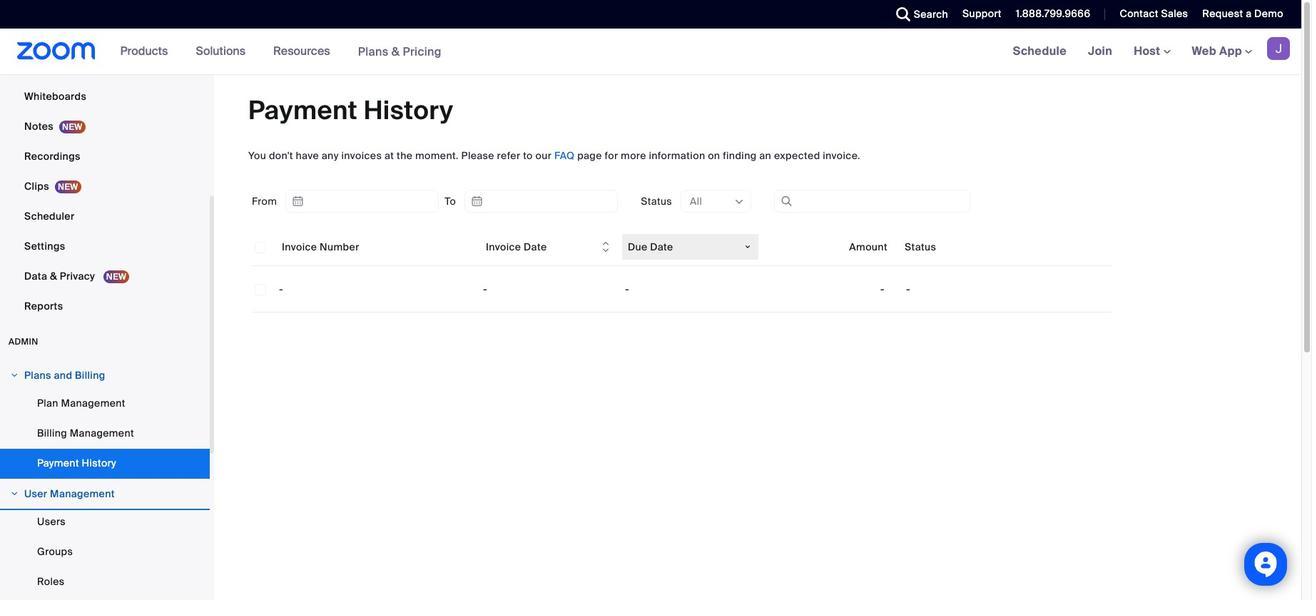 Task type: locate. For each thing, give the bounding box(es) containing it.
a
[[1246, 7, 1252, 20]]

management up payment history link
[[70, 427, 134, 440]]

due date, sort by descending, selected image
[[744, 243, 752, 250]]

to
[[523, 149, 533, 162]]

1 horizontal spatial status
[[905, 240, 937, 253]]

- cell down "invoice date"
[[478, 275, 620, 303]]

any
[[322, 149, 339, 162]]

status right amount
[[905, 240, 937, 253]]

2 invoice from the left
[[486, 240, 521, 253]]

management inside billing management 'link'
[[70, 427, 134, 440]]

web app button
[[1192, 44, 1253, 59]]

- cell
[[478, 275, 620, 303], [620, 275, 762, 303]]

management inside user management menu item
[[50, 488, 115, 500]]

number
[[320, 240, 359, 253]]

0 horizontal spatial date
[[524, 240, 547, 253]]

history up the
[[364, 94, 454, 127]]

reports link
[[0, 292, 210, 320]]

to
[[445, 195, 456, 207]]

settings
[[24, 240, 65, 253]]

payment up user management
[[37, 457, 79, 470]]

from
[[252, 195, 277, 207]]

plan management
[[37, 397, 125, 410]]

payment up have
[[248, 94, 358, 127]]

you don't have any invoices at the moment. please refer to our faq page for more information on finding an expected invoice.
[[248, 149, 861, 162]]

history inside plans and billing menu
[[82, 457, 116, 470]]

1 horizontal spatial date
[[650, 240, 673, 253]]

3 - from the left
[[625, 282, 630, 295]]

1 vertical spatial &
[[50, 270, 57, 283]]

due
[[628, 240, 648, 253]]

have
[[296, 149, 319, 162]]

for
[[605, 149, 618, 162]]

payment history up invoices
[[248, 94, 454, 127]]

roles
[[37, 575, 65, 588]]

management for user management
[[50, 488, 115, 500]]

zoom logo image
[[17, 42, 95, 60]]

billing
[[75, 369, 105, 382], [37, 427, 67, 440]]

1 - from the left
[[279, 282, 284, 295]]

0 vertical spatial plans
[[358, 44, 389, 59]]

solutions
[[196, 44, 246, 59]]

plans right right icon
[[24, 369, 51, 382]]

-
[[279, 282, 284, 295], [483, 282, 488, 295], [625, 282, 630, 295], [881, 282, 885, 295], [906, 282, 911, 295]]

billing inside billing management 'link'
[[37, 427, 67, 440]]

date right due
[[650, 240, 673, 253]]

search
[[914, 8, 949, 21]]

page
[[578, 149, 602, 162]]

- cell down due date element
[[620, 275, 762, 303]]

billing right "and"
[[75, 369, 105, 382]]

contact
[[1120, 7, 1159, 20]]

0 vertical spatial management
[[61, 397, 125, 410]]

1 vertical spatial management
[[70, 427, 134, 440]]

0 vertical spatial status
[[641, 195, 672, 207]]

groups
[[37, 545, 73, 558]]

payment history
[[248, 94, 454, 127], [37, 457, 116, 470]]

1 vertical spatial payment history
[[37, 457, 116, 470]]

date down invoice date range to date text box
[[524, 240, 547, 253]]

0 horizontal spatial payment
[[37, 457, 79, 470]]

scheduler link
[[0, 202, 210, 231]]

support link
[[952, 0, 1006, 29], [963, 7, 1002, 20]]

demo
[[1255, 7, 1284, 20]]

2 - cell from the left
[[620, 275, 762, 303]]

0 horizontal spatial invoice
[[282, 240, 317, 253]]

scheduler
[[24, 210, 75, 223]]

at
[[385, 149, 394, 162]]

plans left pricing at the left of page
[[358, 44, 389, 59]]

notes
[[24, 120, 54, 133]]

5 - from the left
[[906, 282, 911, 295]]

1.888.799.9666 button
[[1006, 0, 1095, 29], [1016, 7, 1091, 20]]

host
[[1134, 44, 1164, 59]]

& right data
[[50, 270, 57, 283]]

right image
[[10, 490, 19, 498]]

2 date from the left
[[650, 240, 673, 253]]

support
[[963, 7, 1002, 20]]

plans inside "menu item"
[[24, 369, 51, 382]]

user management
[[24, 488, 115, 500]]

0 vertical spatial billing
[[75, 369, 105, 382]]

reports
[[24, 300, 63, 313]]

request a demo link
[[1192, 0, 1302, 29], [1203, 7, 1284, 20]]

1 vertical spatial plans
[[24, 369, 51, 382]]

all
[[690, 195, 703, 207]]

payment inside plans and billing menu
[[37, 457, 79, 470]]

history
[[364, 94, 454, 127], [82, 457, 116, 470]]

status
[[641, 195, 672, 207], [905, 240, 937, 253]]

plans
[[358, 44, 389, 59], [24, 369, 51, 382]]

1 date from the left
[[524, 240, 547, 253]]

schedule
[[1013, 44, 1067, 59]]

don't
[[269, 149, 293, 162]]

1 invoice from the left
[[282, 240, 317, 253]]

amount
[[850, 240, 888, 253]]

0 vertical spatial payment history
[[248, 94, 454, 127]]

plans & pricing link
[[358, 44, 442, 59], [358, 44, 442, 59]]

1 horizontal spatial invoice
[[486, 240, 521, 253]]

refer
[[497, 149, 521, 162]]

&
[[392, 44, 400, 59], [50, 270, 57, 283]]

history down billing management 'link'
[[82, 457, 116, 470]]

admin menu menu
[[0, 362, 210, 600]]

application
[[252, 228, 1123, 323]]

payment history inside plans and billing menu
[[37, 457, 116, 470]]

& inside the product information navigation
[[392, 44, 400, 59]]

invoice for invoice date
[[486, 240, 521, 253]]

1 horizontal spatial plans
[[358, 44, 389, 59]]

0 vertical spatial &
[[392, 44, 400, 59]]

payment history down billing management
[[37, 457, 116, 470]]

date for invoice date
[[524, 240, 547, 253]]

payment
[[248, 94, 358, 127], [37, 457, 79, 470]]

invoice left number
[[282, 240, 317, 253]]

billing down plan
[[37, 427, 67, 440]]

contact sales link
[[1110, 0, 1192, 29], [1120, 7, 1189, 20]]

the
[[397, 149, 413, 162]]

plan
[[37, 397, 58, 410]]

management for plan management
[[61, 397, 125, 410]]

meetings navigation
[[1003, 29, 1302, 75]]

0 vertical spatial history
[[364, 94, 454, 127]]

0 horizontal spatial status
[[641, 195, 672, 207]]

management inside "plan management" link
[[61, 397, 125, 410]]

management down the plans and billing "menu item"
[[61, 397, 125, 410]]

plans inside the product information navigation
[[358, 44, 389, 59]]

status left all
[[641, 195, 672, 207]]

& left pricing at the left of page
[[392, 44, 400, 59]]

our
[[536, 149, 552, 162]]

1 horizontal spatial payment history
[[248, 94, 454, 127]]

1 horizontal spatial &
[[392, 44, 400, 59]]

faq
[[555, 149, 575, 162]]

invoice down invoice date range to date text box
[[486, 240, 521, 253]]

product information navigation
[[110, 29, 452, 75]]

& inside personal menu menu
[[50, 270, 57, 283]]

1 horizontal spatial payment
[[248, 94, 358, 127]]

1 vertical spatial history
[[82, 457, 116, 470]]

0 horizontal spatial billing
[[37, 427, 67, 440]]

expected
[[774, 149, 821, 162]]

0 horizontal spatial &
[[50, 270, 57, 283]]

plans and billing menu item
[[0, 362, 210, 389]]

request
[[1203, 7, 1244, 20]]

Invoice Date Range To Date text field
[[465, 190, 618, 212]]

on
[[708, 149, 721, 162]]

due date element
[[620, 228, 762, 266]]

products button
[[120, 29, 174, 74]]

2 vertical spatial management
[[50, 488, 115, 500]]

1 vertical spatial billing
[[37, 427, 67, 440]]

banner
[[0, 29, 1302, 75]]

1 vertical spatial payment
[[37, 457, 79, 470]]

& for privacy
[[50, 270, 57, 283]]

4 - from the left
[[881, 282, 885, 295]]

invoice
[[282, 240, 317, 253], [486, 240, 521, 253]]

0 horizontal spatial payment history
[[37, 457, 116, 470]]

0 horizontal spatial plans
[[24, 369, 51, 382]]

plans and billing menu
[[0, 389, 210, 479]]

invoice.
[[823, 149, 861, 162]]

1 horizontal spatial billing
[[75, 369, 105, 382]]

0 horizontal spatial history
[[82, 457, 116, 470]]

management up users link
[[50, 488, 115, 500]]

you
[[248, 149, 266, 162]]

1 vertical spatial status
[[905, 240, 937, 253]]

devices
[[70, 60, 109, 73]]

data & privacy link
[[0, 262, 210, 291]]

application containing invoice number
[[252, 228, 1123, 323]]



Task type: vqa. For each thing, say whether or not it's contained in the screenshot.
6:00)
no



Task type: describe. For each thing, give the bounding box(es) containing it.
solutions button
[[196, 29, 252, 74]]

2 - from the left
[[483, 282, 488, 295]]

schedule link
[[1003, 29, 1078, 74]]

invoice date
[[486, 240, 547, 253]]

join link
[[1078, 29, 1124, 74]]

clips link
[[0, 172, 210, 201]]

data
[[24, 270, 47, 283]]

right image
[[10, 371, 19, 380]]

moment.
[[415, 149, 459, 162]]

an
[[760, 149, 772, 162]]

personal
[[24, 60, 67, 73]]

status inside application
[[905, 240, 937, 253]]

settings link
[[0, 232, 210, 261]]

pricing
[[403, 44, 442, 59]]

app
[[1220, 44, 1243, 59]]

whiteboards link
[[0, 82, 210, 111]]

users link
[[0, 507, 210, 536]]

show options image
[[734, 196, 745, 207]]

plans for plans and billing
[[24, 369, 51, 382]]

plans for plans & pricing
[[358, 44, 389, 59]]

user management menu item
[[0, 480, 210, 507]]

faq link
[[555, 149, 575, 162]]

0 vertical spatial payment
[[248, 94, 358, 127]]

host button
[[1134, 44, 1171, 59]]

1 - cell from the left
[[478, 275, 620, 303]]

invoices
[[342, 149, 382, 162]]

Invoice Date Range From Date text field
[[286, 190, 439, 212]]

billing management
[[37, 427, 134, 440]]

whiteboards
[[24, 90, 86, 103]]

all button
[[690, 190, 733, 212]]

user management menu
[[0, 507, 210, 597]]

resources
[[273, 44, 330, 59]]

groups link
[[0, 537, 210, 566]]

roles link
[[0, 567, 210, 596]]

management for billing management
[[70, 427, 134, 440]]

web app
[[1192, 44, 1243, 59]]

admin
[[9, 336, 38, 348]]

invoice number
[[282, 240, 359, 253]]

plans and billing
[[24, 369, 105, 382]]

clips
[[24, 180, 49, 193]]

data & privacy
[[24, 270, 98, 283]]

date for due date
[[650, 240, 673, 253]]

banner containing products
[[0, 29, 1302, 75]]

resources button
[[273, 29, 337, 74]]

1.888.799.9666
[[1016, 7, 1091, 20]]

personal menu menu
[[0, 0, 210, 322]]

plans & pricing
[[358, 44, 442, 59]]

plan management link
[[0, 389, 210, 418]]

invoice for invoice number
[[282, 240, 317, 253]]

side navigation navigation
[[0, 0, 214, 600]]

information
[[649, 149, 706, 162]]

& for pricing
[[392, 44, 400, 59]]

and
[[54, 369, 72, 382]]

finding
[[723, 149, 757, 162]]

web
[[1192, 44, 1217, 59]]

billing management link
[[0, 419, 210, 448]]

join
[[1089, 44, 1113, 59]]

1 horizontal spatial history
[[364, 94, 454, 127]]

notes link
[[0, 112, 210, 141]]

recordings
[[24, 150, 80, 163]]

request a demo
[[1203, 7, 1284, 20]]

personal devices
[[24, 60, 109, 73]]

more
[[621, 149, 647, 162]]

sales
[[1162, 7, 1189, 20]]

user
[[24, 488, 47, 500]]

please
[[462, 149, 495, 162]]

profile picture image
[[1268, 37, 1291, 60]]

search button
[[886, 0, 952, 29]]

products
[[120, 44, 168, 59]]

users
[[37, 515, 66, 528]]

privacy
[[60, 270, 95, 283]]

billing inside the plans and billing "menu item"
[[75, 369, 105, 382]]

contact sales
[[1120, 7, 1189, 20]]

Search by Invoice Number text field
[[775, 190, 971, 212]]

personal devices link
[[0, 52, 210, 81]]

payment history link
[[0, 449, 210, 478]]

due date
[[628, 240, 673, 253]]

recordings link
[[0, 142, 210, 171]]



